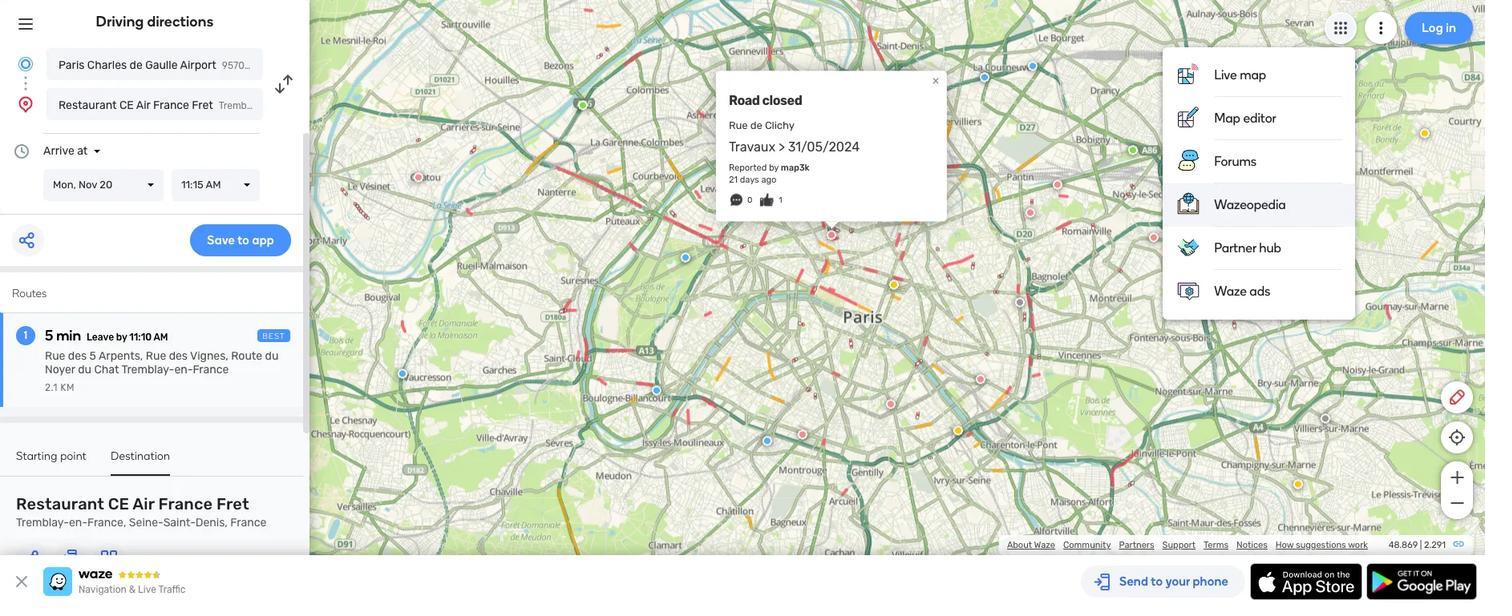 Task type: vqa. For each thing, say whether or not it's contained in the screenshot.
Road closed
yes



Task type: locate. For each thing, give the bounding box(es) containing it.
5
[[45, 327, 53, 345], [90, 350, 96, 363]]

arrive at
[[43, 144, 88, 158]]

5 min leave by 11:10 am
[[45, 327, 168, 345]]

ce up france,
[[108, 495, 129, 514]]

0 horizontal spatial police image
[[763, 437, 772, 446]]

tremblay- inside the rue des 5 arpents, rue des vignes, route du noyer du chat tremblay-en-france 2.1 km
[[121, 363, 174, 377]]

1 vertical spatial fret
[[217, 495, 249, 514]]

1 horizontal spatial rue
[[146, 350, 166, 363]]

location image
[[16, 95, 35, 114]]

am right 11:15
[[206, 179, 221, 191]]

fret inside 'restaurant ce air france fret' button
[[192, 99, 213, 112]]

support
[[1162, 540, 1196, 551]]

5 down leave
[[90, 350, 96, 363]]

gaulle
[[145, 59, 178, 72]]

0 horizontal spatial rue
[[45, 350, 65, 363]]

du left the chat
[[78, 363, 91, 377]]

0 horizontal spatial tremblay-
[[16, 516, 69, 530]]

suggestions
[[1296, 540, 1346, 551]]

denis,
[[196, 516, 228, 530]]

0 vertical spatial fret
[[192, 99, 213, 112]]

road closed image
[[1149, 233, 1159, 243]]

du
[[265, 350, 279, 363], [78, 363, 91, 377]]

1 horizontal spatial tremblay-
[[121, 363, 174, 377]]

1 horizontal spatial des
[[169, 350, 188, 363]]

fret down airport
[[192, 99, 213, 112]]

tremblay- inside "restaurant ce air france fret tremblay-en-france, seine-saint-denis, france"
[[16, 516, 69, 530]]

air up seine-
[[133, 495, 155, 514]]

1 vertical spatial hazard image
[[953, 426, 963, 436]]

hazard image
[[1420, 129, 1430, 138], [953, 426, 963, 436], [1293, 480, 1303, 490]]

tremblay- down 11:10
[[121, 363, 174, 377]]

ce down paris charles de gaulle airport
[[119, 99, 134, 112]]

air inside "restaurant ce air france fret tremblay-en-france, seine-saint-denis, france"
[[133, 495, 155, 514]]

navigation & live traffic
[[79, 585, 186, 596]]

france up saint-
[[158, 495, 213, 514]]

noyer
[[45, 363, 75, 377]]

de inside button
[[130, 59, 143, 72]]

0 vertical spatial restaurant
[[59, 99, 117, 112]]

restaurant ce air france fret tremblay-en-france, seine-saint-denis, france
[[16, 495, 266, 530]]

0 vertical spatial 1
[[779, 196, 782, 206]]

link image
[[1452, 538, 1465, 551]]

1 vertical spatial am
[[154, 332, 168, 343]]

ago
[[761, 175, 777, 186]]

support link
[[1162, 540, 1196, 551]]

min
[[56, 327, 81, 345]]

0 horizontal spatial en-
[[69, 516, 87, 530]]

restaurant inside "restaurant ce air france fret tremblay-en-france, seine-saint-denis, france"
[[16, 495, 104, 514]]

31/05/2024
[[788, 140, 860, 155]]

1 right 0
[[779, 196, 782, 206]]

11:15
[[181, 179, 203, 191]]

by left 11:10
[[116, 332, 127, 343]]

am right 11:10
[[154, 332, 168, 343]]

en- down starting point button
[[69, 516, 87, 530]]

0 horizontal spatial by
[[116, 332, 127, 343]]

0 horizontal spatial de
[[130, 59, 143, 72]]

destination
[[111, 450, 170, 464]]

ce for restaurant ce air france fret tremblay-en-france, seine-saint-denis, france
[[108, 495, 129, 514]]

nov
[[79, 179, 97, 191]]

0 vertical spatial air
[[136, 99, 150, 112]]

france down gaulle on the top left
[[153, 99, 189, 112]]

driving directions
[[96, 13, 214, 30]]

fret
[[192, 99, 213, 112], [217, 495, 249, 514]]

1 horizontal spatial en-
[[174, 363, 193, 377]]

france
[[153, 99, 189, 112], [193, 363, 229, 377], [158, 495, 213, 514], [230, 516, 266, 530]]

directions
[[147, 13, 214, 30]]

des down min
[[68, 350, 87, 363]]

de left gaulle on the top left
[[130, 59, 143, 72]]

0 horizontal spatial du
[[78, 363, 91, 377]]

restaurant ce air france fret
[[59, 99, 213, 112]]

air
[[136, 99, 150, 112], [133, 495, 155, 514]]

×
[[932, 73, 939, 88]]

fret for restaurant ce air france fret
[[192, 99, 213, 112]]

1 vertical spatial air
[[133, 495, 155, 514]]

1 horizontal spatial 1
[[779, 196, 782, 206]]

1 des from the left
[[68, 350, 87, 363]]

en-
[[174, 363, 193, 377], [69, 516, 87, 530]]

vignes,
[[190, 350, 228, 363]]

0 horizontal spatial des
[[68, 350, 87, 363]]

&
[[129, 585, 136, 596]]

1 vertical spatial tremblay-
[[16, 516, 69, 530]]

2 horizontal spatial hazard image
[[1420, 129, 1430, 138]]

work
[[1348, 540, 1368, 551]]

restaurant down paris
[[59, 99, 117, 112]]

0 vertical spatial en-
[[174, 363, 193, 377]]

1 horizontal spatial by
[[769, 163, 779, 174]]

community link
[[1063, 540, 1111, 551]]

tremblay- down starting point button
[[16, 516, 69, 530]]

ce inside button
[[119, 99, 134, 112]]

about
[[1007, 540, 1032, 551]]

1 vertical spatial ce
[[108, 495, 129, 514]]

de up travaux
[[750, 120, 762, 132]]

chit chat image
[[578, 101, 588, 110]]

0 vertical spatial de
[[130, 59, 143, 72]]

rue for de
[[729, 120, 748, 132]]

rue
[[729, 120, 748, 132], [45, 350, 65, 363], [146, 350, 166, 363]]

5 left min
[[45, 327, 53, 345]]

0 horizontal spatial fret
[[192, 99, 213, 112]]

mon,
[[53, 179, 76, 191]]

1 horizontal spatial hazard image
[[1293, 480, 1303, 490]]

2 horizontal spatial rue
[[729, 120, 748, 132]]

0 vertical spatial 5
[[45, 327, 53, 345]]

0 vertical spatial by
[[769, 163, 779, 174]]

am
[[206, 179, 221, 191], [154, 332, 168, 343]]

partners
[[1119, 540, 1154, 551]]

chat
[[94, 363, 119, 377]]

chit chat image
[[1128, 145, 1138, 155]]

ce inside "restaurant ce air france fret tremblay-en-france, seine-saint-denis, france"
[[108, 495, 129, 514]]

0 horizontal spatial 1
[[24, 329, 27, 342]]

fret inside "restaurant ce air france fret tremblay-en-france, seine-saint-denis, france"
[[217, 495, 249, 514]]

2 vertical spatial police image
[[763, 437, 772, 446]]

en- right arpents,
[[174, 363, 193, 377]]

1 vertical spatial de
[[750, 120, 762, 132]]

1 horizontal spatial fret
[[217, 495, 249, 514]]

de
[[130, 59, 143, 72], [750, 120, 762, 132]]

tremblay-
[[121, 363, 174, 377], [16, 516, 69, 530]]

accident image
[[1321, 414, 1330, 424]]

0 horizontal spatial hazard image
[[953, 426, 963, 436]]

restaurant inside button
[[59, 99, 117, 112]]

11:10
[[129, 332, 152, 343]]

0 horizontal spatial am
[[154, 332, 168, 343]]

0 vertical spatial am
[[206, 179, 221, 191]]

police image
[[1349, 62, 1358, 72], [980, 73, 989, 82], [763, 437, 772, 446]]

1 horizontal spatial 5
[[90, 350, 96, 363]]

1
[[779, 196, 782, 206], [24, 329, 27, 342]]

arpents,
[[99, 350, 143, 363]]

restaurant
[[59, 99, 117, 112], [16, 495, 104, 514]]

1 vertical spatial restaurant
[[16, 495, 104, 514]]

road closed image
[[414, 173, 423, 182], [1053, 180, 1062, 190], [1026, 208, 1035, 218], [976, 375, 985, 384], [886, 400, 896, 409], [798, 430, 807, 440]]

1 horizontal spatial police image
[[980, 73, 989, 82]]

leave
[[87, 332, 114, 343]]

1 vertical spatial 5
[[90, 350, 96, 363]]

air inside 'restaurant ce air france fret' button
[[136, 99, 150, 112]]

0 vertical spatial ce
[[119, 99, 134, 112]]

restaurant down starting point button
[[16, 495, 104, 514]]

partners link
[[1119, 540, 1154, 551]]

1 vertical spatial by
[[116, 332, 127, 343]]

× link
[[929, 73, 943, 88]]

1 vertical spatial en-
[[69, 516, 87, 530]]

0 vertical spatial police image
[[1349, 62, 1358, 72]]

police image
[[1028, 61, 1038, 71], [681, 253, 690, 263], [398, 369, 407, 379], [652, 386, 661, 396]]

rue down 11:10
[[146, 350, 166, 363]]

france right denis,
[[230, 516, 266, 530]]

11:15 am list box
[[172, 169, 260, 201]]

fret for restaurant ce air france fret tremblay-en-france, seine-saint-denis, france
[[217, 495, 249, 514]]

by up ago
[[769, 163, 779, 174]]

fret up denis,
[[217, 495, 249, 514]]

0 horizontal spatial 5
[[45, 327, 53, 345]]

rue down min
[[45, 350, 65, 363]]

ce
[[119, 99, 134, 112], [108, 495, 129, 514]]

des left the vignes, on the left bottom of the page
[[169, 350, 188, 363]]

0 vertical spatial hazard image
[[1420, 129, 1430, 138]]

du down best
[[265, 350, 279, 363]]

destination button
[[111, 450, 170, 476]]

clock image
[[12, 142, 31, 161]]

about waze community partners support terms notices how suggestions work
[[1007, 540, 1368, 551]]

1 horizontal spatial am
[[206, 179, 221, 191]]

rue down 'road'
[[729, 120, 748, 132]]

by
[[769, 163, 779, 174], [116, 332, 127, 343]]

navigation
[[79, 585, 127, 596]]

point
[[60, 450, 87, 464]]

restaurant for restaurant ce air france fret
[[59, 99, 117, 112]]

air down paris charles de gaulle airport
[[136, 99, 150, 112]]

how suggestions work link
[[1276, 540, 1368, 551]]

0 vertical spatial tremblay-
[[121, 363, 174, 377]]

des
[[68, 350, 87, 363], [169, 350, 188, 363]]

1 down routes
[[24, 329, 27, 342]]

accident image
[[1015, 298, 1025, 307]]

france left route
[[193, 363, 229, 377]]

france inside the rue des 5 arpents, rue des vignes, route du noyer du chat tremblay-en-france 2.1 km
[[193, 363, 229, 377]]



Task type: describe. For each thing, give the bounding box(es) containing it.
at
[[77, 144, 88, 158]]

en- inside "restaurant ce air france fret tremblay-en-france, seine-saint-denis, france"
[[69, 516, 87, 530]]

2 horizontal spatial police image
[[1349, 62, 1358, 72]]

how
[[1276, 540, 1294, 551]]

by inside 5 min leave by 11:10 am
[[116, 332, 127, 343]]

mon, nov 20 list box
[[43, 169, 164, 201]]

rue de clichy
[[729, 120, 795, 132]]

mon, nov 20
[[53, 179, 112, 191]]

notices link
[[1237, 540, 1268, 551]]

48.869 | 2.291
[[1389, 540, 1446, 551]]

community
[[1063, 540, 1111, 551]]

11:15 am
[[181, 179, 221, 191]]

days
[[740, 175, 759, 186]]

x image
[[12, 573, 31, 592]]

restaurant for restaurant ce air france fret tremblay-en-france, seine-saint-denis, france
[[16, 495, 104, 514]]

starting point
[[16, 450, 87, 464]]

1 horizontal spatial du
[[265, 350, 279, 363]]

france,
[[87, 516, 126, 530]]

seine-
[[129, 516, 163, 530]]

2.291
[[1424, 540, 1446, 551]]

rue des 5 arpents, rue des vignes, route du noyer du chat tremblay-en-france 2.1 km
[[45, 350, 279, 394]]

arrive
[[43, 144, 74, 158]]

paris
[[59, 59, 85, 72]]

2.1
[[45, 383, 58, 394]]

waze
[[1034, 540, 1055, 551]]

1 vertical spatial 1
[[24, 329, 27, 342]]

air for restaurant ce air france fret tremblay-en-france, seine-saint-denis, france
[[133, 495, 155, 514]]

restaurant ce air france fret button
[[47, 88, 263, 120]]

terms link
[[1204, 540, 1229, 551]]

clichy
[[765, 120, 795, 132]]

am inside 5 min leave by 11:10 am
[[154, 332, 168, 343]]

road closed
[[729, 93, 802, 108]]

map3k
[[781, 163, 810, 174]]

road
[[729, 93, 760, 108]]

reported
[[729, 163, 767, 174]]

travaux
[[729, 140, 776, 155]]

france inside button
[[153, 99, 189, 112]]

terms
[[1204, 540, 1229, 551]]

airport
[[180, 59, 216, 72]]

route
[[231, 350, 262, 363]]

notices
[[1237, 540, 1268, 551]]

routes
[[12, 287, 47, 301]]

travaux > 31/05/2024 reported by map3k 21 days ago
[[729, 140, 860, 186]]

ce for restaurant ce air france fret
[[119, 99, 134, 112]]

5 inside the rue des 5 arpents, rue des vignes, route du noyer du chat tremblay-en-france 2.1 km
[[90, 350, 96, 363]]

1 vertical spatial police image
[[980, 73, 989, 82]]

20
[[100, 179, 112, 191]]

closed
[[762, 93, 802, 108]]

charles
[[87, 59, 127, 72]]

live
[[138, 585, 156, 596]]

paris charles de gaulle airport button
[[47, 48, 263, 80]]

traffic
[[158, 585, 186, 596]]

starting
[[16, 450, 57, 464]]

hazard image
[[889, 280, 899, 290]]

paris charles de gaulle airport
[[59, 59, 216, 72]]

air for restaurant ce air france fret
[[136, 99, 150, 112]]

rue for des
[[45, 350, 65, 363]]

starting point button
[[16, 450, 87, 475]]

about waze link
[[1007, 540, 1055, 551]]

pencil image
[[1447, 388, 1467, 407]]

en- inside the rue des 5 arpents, rue des vignes, route du noyer du chat tremblay-en-france 2.1 km
[[174, 363, 193, 377]]

km
[[60, 383, 75, 394]]

|
[[1420, 540, 1422, 551]]

current location image
[[16, 55, 35, 74]]

2 vertical spatial hazard image
[[1293, 480, 1303, 490]]

by inside travaux > 31/05/2024 reported by map3k 21 days ago
[[769, 163, 779, 174]]

21
[[729, 175, 738, 186]]

1 horizontal spatial de
[[750, 120, 762, 132]]

0
[[747, 196, 752, 206]]

2 des from the left
[[169, 350, 188, 363]]

zoom in image
[[1447, 468, 1467, 488]]

driving
[[96, 13, 144, 30]]

>
[[779, 140, 785, 155]]

best
[[262, 332, 285, 342]]

saint-
[[163, 516, 196, 530]]

am inside 'list box'
[[206, 179, 221, 191]]

48.869
[[1389, 540, 1418, 551]]

zoom out image
[[1447, 494, 1467, 513]]



